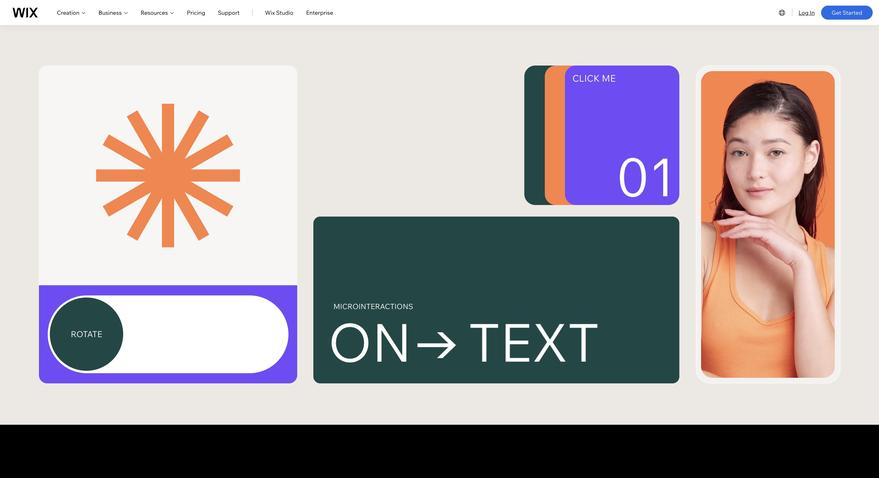 Task type: describe. For each thing, give the bounding box(es) containing it.
01
[[616, 143, 675, 210]]

studio
[[276, 9, 293, 16]]

language selector, english selected image
[[778, 8, 786, 17]]

click me 01
[[572, 73, 675, 210]]

business button
[[98, 8, 128, 17]]

in
[[810, 9, 815, 16]]

creation
[[57, 9, 79, 16]]

rotate
[[71, 329, 102, 340]]

business
[[98, 9, 122, 16]]

an example of flipping image on hover group
[[696, 66, 840, 384]]

get
[[832, 9, 841, 16]]

started
[[843, 9, 862, 16]]

resources button
[[141, 8, 174, 17]]

wix
[[265, 9, 275, 16]]

enterprise
[[306, 9, 333, 16]]

02
[[592, 143, 655, 210]]

log in
[[799, 9, 815, 16]]

creation button
[[57, 8, 86, 17]]

microinteractions
[[333, 302, 413, 311]]



Task type: vqa. For each thing, say whether or not it's contained in the screenshot.
MICROINTERACTIONS ON →
yes



Task type: locate. For each thing, give the bounding box(es) containing it.
wix studio
[[265, 9, 293, 16]]

get started
[[832, 9, 862, 16]]

interaction examples in wix editors region
[[0, 25, 879, 425]]

click
[[572, 73, 600, 84]]

log in link
[[799, 8, 815, 17]]

resources
[[141, 9, 168, 16]]

get started link
[[821, 5, 873, 19]]

support
[[218, 9, 240, 16]]

microinteractions on →
[[328, 302, 459, 376]]

support link
[[218, 8, 240, 17]]

pricing link
[[187, 8, 205, 17]]

03
[[570, 143, 634, 210]]

→
[[410, 306, 459, 372]]

log
[[799, 9, 809, 16]]

enterprise link
[[306, 8, 333, 17]]

on
[[328, 309, 412, 376]]

me
[[602, 73, 616, 84]]

pricing
[[187, 9, 205, 16]]

wix studio link
[[265, 8, 293, 17]]

text
[[468, 309, 599, 376]]



